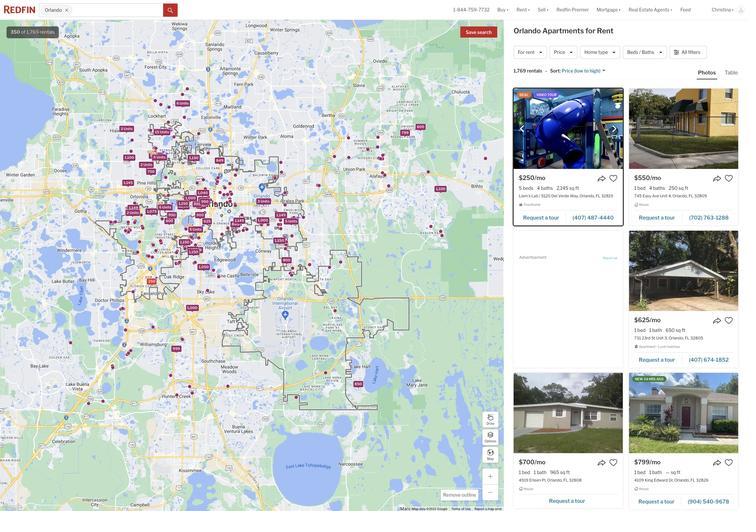 Task type: locate. For each thing, give the bounding box(es) containing it.
1 bed for $799 /mo
[[635, 470, 646, 476]]

1 bath for $799 /mo
[[650, 470, 663, 476]]

/mo for $625
[[650, 317, 661, 324]]

a down 745 easy ave unit 4, orlando, fl 32805 at the top right of the page
[[661, 215, 664, 221]]

2 horizontal spatial 800
[[417, 124, 425, 129]]

ft up 32808
[[567, 470, 570, 476]]

1 horizontal spatial 6 units
[[177, 101, 189, 106]]

0 horizontal spatial 4
[[538, 186, 541, 191]]

0 vertical spatial •
[[546, 69, 547, 74]]

request a tour button down 32808
[[519, 497, 618, 506]]

rentals inside the 1,769 rentals •
[[528, 68, 543, 74]]

request a tour button for $625 /mo
[[635, 355, 683, 365]]

request a tour down the apartment • 1 unit matches
[[640, 357, 676, 363]]

1 vertical spatial price
[[562, 68, 574, 74]]

32805 for $625 /mo
[[691, 336, 704, 341]]

of left use
[[462, 508, 465, 512]]

▾ right christina
[[733, 7, 735, 13]]

1-844-759-7732 link
[[454, 7, 490, 13]]

bed up 4919
[[523, 470, 531, 476]]

1 left unit
[[659, 345, 660, 349]]

way,
[[571, 194, 579, 199]]

map down the 'options'
[[488, 457, 494, 461]]

map
[[488, 457, 494, 461], [412, 508, 419, 512]]

apartments
[[543, 27, 585, 35]]

▾ right sell
[[547, 7, 549, 13]]

3,
[[665, 336, 669, 341]]

1 horizontal spatial map
[[488, 457, 494, 461]]

/mo for $799
[[650, 459, 661, 466]]

5
[[150, 153, 152, 158], [153, 155, 156, 160], [519, 186, 522, 191], [285, 219, 288, 224], [190, 227, 192, 232]]

1 horizontal spatial 250
[[669, 186, 678, 191]]

731
[[635, 336, 642, 341]]

1 1,040 from the left
[[198, 191, 208, 195]]

sort
[[551, 68, 560, 74]]

tour
[[549, 215, 560, 221], [665, 215, 676, 221], [665, 357, 676, 363], [575, 499, 586, 505], [665, 500, 675, 506]]

bed up 745
[[638, 186, 646, 191]]

a down unit
[[661, 357, 664, 363]]

▾ for christina ▾
[[733, 7, 735, 13]]

1 vertical spatial (407)
[[690, 357, 703, 363]]

250 for 250 sq ft
[[669, 186, 678, 191]]

(407) for $625 /mo
[[690, 357, 703, 363]]

request a tour button down edward
[[635, 497, 682, 507]]

of for 350
[[21, 29, 26, 35]]

1 up 4919
[[519, 470, 522, 476]]

orlando down rent ▾ button
[[514, 27, 542, 35]]

4 up the |
[[538, 186, 541, 191]]

0 horizontal spatial of
[[21, 29, 26, 35]]

0 horizontal spatial map
[[412, 508, 419, 512]]

request for $250
[[524, 215, 544, 221]]

price for price
[[555, 50, 566, 55]]

1 horizontal spatial 2
[[140, 162, 143, 167]]

rent right buy ▾
[[517, 7, 527, 13]]

feed
[[681, 7, 692, 13]]

favorite button checkbox for $550 /mo
[[725, 174, 734, 183]]

(407) left 674-
[[690, 357, 703, 363]]

1 vertical spatial 950
[[168, 213, 176, 218]]

1,769
[[27, 29, 39, 35], [514, 68, 527, 74]]

1 horizontal spatial baths
[[654, 186, 666, 191]]

840
[[157, 155, 164, 160]]

rent ▾ button
[[513, 0, 535, 20]]

0 vertical spatial 800
[[417, 124, 425, 129]]

1,150
[[189, 156, 199, 160], [179, 201, 188, 206], [275, 238, 284, 243], [180, 240, 189, 245], [188, 248, 198, 252], [189, 250, 198, 254]]

ago
[[657, 378, 664, 381]]

price up :
[[555, 50, 566, 55]]

bed up 4109
[[638, 470, 646, 476]]

ft right 650
[[683, 328, 686, 333]]

favorite button checkbox for $625 /mo
[[725, 317, 734, 325]]

/mo for $700
[[535, 459, 546, 466]]

4 baths up 5120
[[538, 186, 554, 191]]

1 horizontal spatial (407)
[[690, 357, 703, 363]]

1 bath up st
[[650, 328, 663, 333]]

baths for $250 /mo
[[541, 186, 554, 191]]

None search field
[[72, 4, 163, 17]]

request a tour button down the apartment • 1 unit matches
[[635, 355, 683, 365]]

previous button image
[[519, 126, 526, 132]]

beds
[[523, 186, 534, 191]]

0 horizontal spatial rentals
[[40, 29, 55, 35]]

1 4 baths from the left
[[538, 186, 554, 191]]

0 horizontal spatial 4 baths
[[538, 186, 554, 191]]

5 units
[[150, 153, 162, 158], [153, 155, 166, 160], [285, 219, 297, 224], [190, 227, 202, 232]]

baths
[[642, 50, 655, 55]]

1 vertical spatial 1,769
[[514, 68, 527, 74]]

1 horizontal spatial of
[[462, 508, 465, 512]]

0 horizontal spatial •
[[546, 69, 547, 74]]

data
[[420, 508, 426, 512]]

baths for $550 /mo
[[654, 186, 666, 191]]

1 vertical spatial report
[[475, 508, 485, 512]]

/mo up edward
[[650, 459, 661, 466]]

request down 4919 erleen pl, orlando, fl 32808
[[550, 499, 570, 505]]

2 baths from the left
[[654, 186, 666, 191]]

for rent button
[[514, 46, 548, 59]]

map left data in the bottom of the page
[[412, 508, 419, 512]]

request a tour button down ave
[[635, 213, 683, 222]]

house down 4919
[[524, 488, 534, 492]]

(low
[[575, 68, 584, 74]]

1 vertical spatial 1,000
[[258, 218, 268, 223]]

map button
[[483, 447, 499, 464]]

favorite button checkbox for $799 /mo
[[725, 459, 734, 468]]

tour for $625 /mo
[[665, 357, 676, 363]]

a for $625 /mo
[[661, 357, 664, 363]]

/mo for $250
[[535, 175, 546, 182]]

0 horizontal spatial baths
[[541, 186, 554, 191]]

0 horizontal spatial 6
[[159, 205, 162, 210]]

estate
[[640, 7, 654, 13]]

map inside "button"
[[488, 457, 494, 461]]

request down "king" at the bottom right of page
[[639, 500, 660, 506]]

745
[[635, 194, 642, 199]]

2 4 baths from the left
[[650, 186, 666, 191]]

rentals right "350"
[[40, 29, 55, 35]]

1 vertical spatial 250
[[148, 279, 155, 284]]

report left the map
[[475, 508, 485, 512]]

submit search image
[[168, 8, 173, 13]]

favorite button checkbox
[[610, 459, 618, 468], [725, 459, 734, 468]]

6 ▾ from the left
[[733, 7, 735, 13]]

ft up 745 easy ave unit 4, orlando, fl 32805 at the top right of the page
[[685, 186, 689, 191]]

4 ▾ from the left
[[619, 7, 621, 13]]

tour for $799 /mo
[[665, 500, 675, 506]]

baths up 5120
[[541, 186, 554, 191]]

$250
[[519, 175, 535, 182]]

0 horizontal spatial report
[[475, 508, 485, 512]]

1 up 745
[[635, 186, 637, 191]]

▾ right mortgage
[[619, 7, 621, 13]]

674-
[[704, 357, 717, 363]]

(407) 487-4440
[[573, 215, 614, 221]]

4440
[[600, 215, 614, 221]]

1,040
[[198, 191, 208, 195], [198, 191, 208, 195]]

request for $550
[[640, 215, 660, 221]]

5120
[[542, 194, 551, 199]]

request a tour button for $250 /mo
[[519, 213, 567, 222]]

sq for $625 /mo
[[676, 328, 682, 333]]

0 horizontal spatial 250
[[148, 279, 155, 284]]

4 baths up ave
[[650, 186, 666, 191]]

1 bed for $700 /mo
[[519, 470, 531, 476]]

(702) 763-1288
[[690, 215, 730, 221]]

900
[[196, 213, 204, 218]]

house for $799
[[640, 488, 649, 492]]

a down edward
[[661, 500, 664, 506]]

0 vertical spatial 250
[[669, 186, 678, 191]]

google
[[438, 508, 448, 512]]

1 horizontal spatial 1,100
[[179, 204, 188, 209]]

request a tour button
[[519, 213, 567, 222], [635, 213, 683, 222], [635, 355, 683, 365], [519, 497, 618, 506], [635, 497, 682, 507]]

$700 /mo
[[519, 459, 546, 466]]

rent right for
[[598, 27, 614, 35]]

house down easy
[[640, 203, 649, 207]]

1 bath up 'pl,'
[[534, 470, 547, 476]]

2 favorite button checkbox from the left
[[725, 459, 734, 468]]

request a tour down edward
[[639, 500, 675, 506]]

250 inside map region
[[148, 279, 155, 284]]

price
[[555, 50, 566, 55], [562, 68, 574, 74]]

favorite button checkbox
[[610, 174, 618, 183], [725, 174, 734, 183], [725, 317, 734, 325]]

• left unit
[[657, 345, 658, 349]]

lab
[[532, 194, 539, 199]]

baths up ave
[[654, 186, 666, 191]]

|
[[540, 194, 541, 199]]

unit left 3,
[[657, 336, 664, 341]]

dr,
[[669, 478, 674, 483]]

0 vertical spatial unit
[[661, 194, 668, 199]]

1 vertical spatial favorite button image
[[725, 317, 734, 325]]

1 horizontal spatial orlando
[[514, 27, 542, 35]]

bath up st
[[653, 328, 663, 333]]

0 horizontal spatial 2 units
[[127, 211, 139, 215]]

a down 5120
[[546, 215, 548, 221]]

tour down 4,
[[665, 215, 676, 221]]

photo of 745 easy ave unit 4, orlando, fl 32805 image
[[630, 89, 739, 169]]

of right "350"
[[21, 29, 26, 35]]

0 vertical spatial favorite button image
[[725, 174, 734, 183]]

bed for $625
[[638, 328, 646, 333]]

draw
[[487, 422, 495, 426]]

1 vertical spatial 1,100
[[436, 187, 446, 191]]

rent
[[517, 7, 527, 13], [598, 27, 614, 35]]

1,050
[[199, 265, 209, 270]]

• inside the 1,769 rentals •
[[546, 69, 547, 74]]

1 horizontal spatial favorite button checkbox
[[725, 459, 734, 468]]

1 vertical spatial of
[[462, 508, 465, 512]]

2 units left 1,075
[[127, 211, 139, 215]]

/mo up st
[[650, 317, 661, 324]]

1,149
[[129, 206, 138, 210], [277, 213, 286, 218], [235, 218, 244, 223], [192, 248, 202, 252]]

draw button
[[483, 412, 499, 428]]

0 vertical spatial rent
[[517, 7, 527, 13]]

a for $250 /mo
[[546, 215, 548, 221]]

buy ▾ button
[[498, 0, 509, 20]]

0 vertical spatial 3
[[121, 127, 123, 131]]

0 vertical spatial 32805
[[695, 194, 708, 199]]

report inside the report ad button
[[604, 257, 613, 260]]

request down easy
[[640, 215, 660, 221]]

fl left 32819
[[596, 194, 601, 199]]

0 vertical spatial 950
[[199, 198, 207, 202]]

1 horizontal spatial 2 units
[[140, 162, 152, 167]]

1 horizontal spatial 800
[[283, 258, 291, 263]]

request down apartment
[[640, 357, 660, 363]]

250
[[669, 186, 678, 191], [148, 279, 155, 284]]

0 vertical spatial (407)
[[573, 215, 587, 221]]

1 horizontal spatial 3 units
[[258, 199, 270, 204]]

report a map error
[[475, 508, 502, 512]]

799
[[402, 130, 409, 135]]

1,769 down 'for'
[[514, 68, 527, 74]]

1 favorite button image from the top
[[725, 174, 734, 183]]

250 for 250
[[148, 279, 155, 284]]

1 horizontal spatial report
[[604, 257, 613, 260]]

250 sq ft
[[669, 186, 689, 191]]

0 horizontal spatial 1,769
[[27, 29, 39, 35]]

price right :
[[562, 68, 574, 74]]

0 vertical spatial 1,000
[[186, 196, 196, 201]]

sq right 965
[[561, 470, 566, 476]]

1 ▾ from the left
[[507, 7, 509, 13]]

tour for $550 /mo
[[665, 215, 676, 221]]

1 bed up 4109
[[635, 470, 646, 476]]

sell ▾ button
[[535, 0, 553, 20]]

options
[[485, 440, 497, 444]]

1 vertical spatial 2 units
[[127, 211, 139, 215]]

favorite button image
[[725, 174, 734, 183], [725, 317, 734, 325]]

1 bed for $625 /mo
[[635, 328, 646, 333]]

▾ for rent ▾
[[528, 7, 531, 13]]

request a tour for $550 /mo
[[640, 215, 676, 221]]

1 vertical spatial 2
[[127, 211, 129, 215]]

▾
[[507, 7, 509, 13], [528, 7, 531, 13], [547, 7, 549, 13], [619, 7, 621, 13], [671, 7, 673, 13], [733, 7, 735, 13]]

1 vertical spatial rent
[[598, 27, 614, 35]]

4 for $550
[[650, 186, 653, 191]]

1 vertical spatial 32805
[[691, 336, 704, 341]]

bath
[[653, 328, 663, 333], [537, 470, 547, 476], [653, 470, 663, 476]]

bed for $550
[[638, 186, 646, 191]]

650 sq ft
[[666, 328, 686, 333]]

1 bed up 731
[[635, 328, 646, 333]]

unit for $625 /mo
[[657, 336, 664, 341]]

1 vertical spatial map
[[412, 508, 419, 512]]

a for $550 /mo
[[661, 215, 664, 221]]

orlando for orlando apartments for rent
[[514, 27, 542, 35]]

6
[[177, 101, 179, 106], [159, 205, 162, 210]]

1 baths from the left
[[541, 186, 554, 191]]

/mo up ave
[[651, 175, 662, 182]]

/mo up 'pl,'
[[535, 459, 546, 466]]

487-
[[588, 215, 600, 221]]

1 vertical spatial unit
[[657, 336, 664, 341]]

unit for $550 /mo
[[661, 194, 668, 199]]

0 vertical spatial rentals
[[40, 29, 55, 35]]

1 vertical spatial orlando
[[514, 27, 542, 35]]

0 vertical spatial 6 units
[[177, 101, 189, 106]]

32805 up (702)
[[695, 194, 708, 199]]

sq up 745 easy ave unit 4, orlando, fl 32805 at the top right of the page
[[679, 186, 684, 191]]

1 4 from the left
[[538, 186, 541, 191]]

2 favorite button image from the top
[[725, 317, 734, 325]]

orlando
[[45, 7, 62, 13], [514, 27, 542, 35]]

6 units
[[177, 101, 189, 106], [159, 205, 171, 210]]

photo of 4919 erleen pl, orlando, fl 32808 image
[[514, 373, 624, 454]]

orlando left remove orlando image
[[45, 7, 62, 13]]

tour down matches
[[665, 357, 676, 363]]

(407) left 487-
[[573, 215, 587, 221]]

request a tour button for $799 /mo
[[635, 497, 682, 507]]

tour down dr,
[[665, 500, 675, 506]]

950
[[199, 198, 207, 202], [168, 213, 176, 218]]

1 bath up edward
[[650, 470, 663, 476]]

1 horizontal spatial rentals
[[528, 68, 543, 74]]

erleen
[[530, 478, 542, 483]]

3 ▾ from the left
[[547, 7, 549, 13]]

0 vertical spatial orlando
[[45, 7, 62, 13]]

4 for $250
[[538, 186, 541, 191]]

next button image
[[612, 126, 618, 132]]

$625
[[635, 317, 650, 324]]

video tour
[[537, 93, 557, 97]]

2 4 from the left
[[650, 186, 653, 191]]

buy ▾
[[498, 7, 509, 13]]

sq right 650
[[676, 328, 682, 333]]

terms of use
[[452, 508, 471, 512]]

0 vertical spatial map
[[488, 457, 494, 461]]

request a tour
[[524, 215, 560, 221], [640, 215, 676, 221], [640, 357, 676, 363], [550, 499, 586, 505], [639, 500, 675, 506]]

rentals down for rent button
[[528, 68, 543, 74]]

tour down del
[[549, 215, 560, 221]]

request a tour down ave
[[640, 215, 676, 221]]

video
[[537, 93, 547, 97]]

unit
[[661, 194, 668, 199], [657, 336, 664, 341]]

0 vertical spatial of
[[21, 29, 26, 35]]

ft up way, at right
[[576, 186, 580, 191]]

del
[[552, 194, 558, 199]]

1 vertical spatial rentals
[[528, 68, 543, 74]]

1 horizontal spatial 3
[[258, 199, 260, 204]]

1 horizontal spatial 4
[[650, 186, 653, 191]]

763-
[[704, 215, 717, 221]]

1 favorite button checkbox from the left
[[610, 459, 618, 468]]

type
[[599, 50, 609, 55]]

a
[[546, 215, 548, 221], [661, 215, 664, 221], [661, 357, 664, 363], [572, 499, 574, 505], [661, 500, 664, 506], [486, 508, 487, 512]]

sell ▾ button
[[538, 0, 549, 20]]

2 units
[[140, 162, 152, 167], [127, 211, 139, 215]]

0 horizontal spatial favorite button checkbox
[[610, 459, 618, 468]]

9678
[[716, 500, 730, 506]]

4 up easy
[[650, 186, 653, 191]]

real estate agents ▾
[[629, 7, 673, 13]]

0 horizontal spatial 3
[[121, 127, 123, 131]]

5 ▾ from the left
[[671, 7, 673, 13]]

0 vertical spatial 3 units
[[121, 127, 133, 131]]

1-
[[454, 7, 458, 13]]

0 horizontal spatial 3 units
[[121, 127, 133, 131]]

buy
[[498, 7, 506, 13]]

0 horizontal spatial 1,100
[[125, 155, 134, 160]]

report for report ad
[[604, 257, 613, 260]]

bath up edward
[[653, 470, 663, 476]]

1 vertical spatial 3
[[258, 199, 260, 204]]

favorite button image for $550 /mo
[[725, 174, 734, 183]]

rent inside dropdown button
[[517, 7, 527, 13]]

0 vertical spatial 2
[[140, 162, 143, 167]]

bath up 'pl,'
[[537, 470, 547, 476]]

0 vertical spatial report
[[604, 257, 613, 260]]

request a tour down 32808
[[550, 499, 586, 505]]

0 horizontal spatial 950
[[168, 213, 176, 218]]

apartment • 1 unit matches
[[640, 345, 681, 349]]

1 horizontal spatial 4 baths
[[650, 186, 666, 191]]

2 ▾ from the left
[[528, 7, 531, 13]]

0 horizontal spatial 6 units
[[159, 205, 171, 210]]

1 up 731
[[635, 328, 637, 333]]

favorite button image
[[610, 174, 618, 183], [610, 459, 618, 468], [725, 459, 734, 468]]

• left sort
[[546, 69, 547, 74]]

photo of 5120 del verde way, orlando, fl 32819 image
[[514, 89, 624, 169]]

for
[[518, 50, 525, 55]]

895
[[232, 222, 239, 227]]

(407) for $250 /mo
[[573, 215, 587, 221]]

1 horizontal spatial 1,769
[[514, 68, 527, 74]]

table button
[[724, 69, 740, 79]]

sq for $700 /mo
[[561, 470, 566, 476]]

4 baths for $250 /mo
[[538, 186, 554, 191]]

0 horizontal spatial (407)
[[573, 215, 587, 221]]

32805 up (407) 674-1852 link
[[691, 336, 704, 341]]

1 up "king" at the bottom right of page
[[650, 470, 652, 476]]

request a tour down townhome
[[524, 215, 560, 221]]

unit left 4,
[[661, 194, 668, 199]]

orlando, down "250 sq ft"
[[673, 194, 689, 199]]

a for $799 /mo
[[661, 500, 664, 506]]

remove orlando image
[[65, 8, 69, 12]]

1 horizontal spatial •
[[657, 345, 658, 349]]

1 vertical spatial 3 units
[[258, 199, 270, 204]]

▾ right buy
[[507, 7, 509, 13]]

4
[[538, 186, 541, 191], [650, 186, 653, 191]]

sq up way, at right
[[570, 186, 575, 191]]

1 bed up 4919
[[519, 470, 531, 476]]

tour for $250 /mo
[[549, 215, 560, 221]]

1 bed up 745
[[635, 186, 646, 191]]

0 horizontal spatial rent
[[517, 7, 527, 13]]

1 vertical spatial 800
[[166, 219, 173, 223]]

0 horizontal spatial orlando
[[45, 7, 62, 13]]

0 vertical spatial price
[[555, 50, 566, 55]]

0 vertical spatial 6
[[177, 101, 179, 106]]

1 vertical spatial 6
[[159, 205, 162, 210]]

1 up erleen
[[534, 470, 536, 476]]



Task type: describe. For each thing, give the bounding box(es) containing it.
favorite button image for $625 /mo
[[725, 317, 734, 325]]

550
[[198, 203, 205, 208]]

remove
[[444, 493, 461, 498]]

350
[[10, 29, 20, 35]]

759-
[[468, 7, 479, 13]]

ave
[[653, 194, 660, 199]]

849
[[216, 158, 224, 163]]

search
[[478, 29, 492, 35]]

real
[[629, 7, 639, 13]]

$700
[[519, 459, 535, 466]]

save search
[[466, 29, 492, 35]]

0 horizontal spatial 800
[[166, 219, 173, 223]]

report a map error link
[[475, 508, 502, 512]]

$550 /mo
[[635, 175, 662, 182]]

real estate agents ▾ button
[[625, 0, 677, 20]]

hrs
[[649, 378, 656, 381]]

4 baths for $550 /mo
[[650, 186, 666, 191]]

tour down 32808
[[575, 499, 586, 505]]

▾ for sell ▾
[[547, 7, 549, 13]]

▾ for mortgage ▾
[[619, 7, 621, 13]]

7732
[[479, 7, 490, 13]]

unit
[[661, 345, 667, 349]]

matches
[[668, 345, 681, 349]]

/mo for $550
[[651, 175, 662, 182]]

all filters button
[[670, 46, 708, 59]]

request a tour for $625 /mo
[[640, 357, 676, 363]]

for
[[586, 27, 596, 35]]

report ad button
[[604, 257, 618, 261]]

bath for $799 /mo
[[653, 470, 663, 476]]

0 vertical spatial 1,100
[[125, 155, 134, 160]]

2 horizontal spatial 1,100
[[436, 187, 446, 191]]

$625 /mo
[[635, 317, 661, 324]]

map region
[[0, 0, 545, 512]]

(407) 487-4440 link
[[567, 212, 618, 223]]

map for map data ©2023 google
[[412, 508, 419, 512]]

965
[[551, 470, 560, 476]]

orlando, down 965
[[548, 478, 563, 483]]

map data ©2023 google
[[412, 508, 448, 512]]

report for report a map error
[[475, 508, 485, 512]]

bath for $700 /mo
[[537, 470, 547, 476]]

▾ for buy ▾
[[507, 7, 509, 13]]

request a tour for $250 /mo
[[524, 215, 560, 221]]

ft for $550 /mo
[[685, 186, 689, 191]]

4919 erleen pl, orlando, fl 32808
[[519, 478, 582, 483]]

(904) 540-9678
[[688, 500, 730, 506]]

orlando for orlando
[[45, 7, 62, 13]]

request for $799
[[639, 500, 660, 506]]

990
[[201, 199, 209, 204]]

2 1,040 from the left
[[198, 191, 208, 195]]

high)
[[590, 68, 601, 74]]

king
[[645, 478, 654, 483]]

mortgage ▾ button
[[597, 0, 621, 20]]

1,145
[[124, 180, 133, 185]]

fl left 32826
[[691, 478, 696, 483]]

4109 king edward dr, orlando, fl 32826
[[635, 478, 709, 483]]

bed for $700
[[523, 470, 531, 476]]

for rent
[[518, 50, 535, 55]]

ft for $250 /mo
[[576, 186, 580, 191]]

999
[[173, 347, 180, 351]]

beds / baths
[[628, 50, 655, 55]]

1-844-759-7732
[[454, 7, 490, 13]]

—
[[666, 470, 670, 476]]

0 horizontal spatial 2
[[127, 211, 129, 215]]

remove outline
[[444, 493, 477, 498]]

options button
[[483, 430, 499, 446]]

1 up 23rd
[[650, 328, 652, 333]]

0 vertical spatial 2 units
[[140, 162, 152, 167]]

price for price (low to high)
[[562, 68, 574, 74]]

rent ▾
[[517, 7, 531, 13]]

850
[[355, 382, 362, 387]]

of for terms
[[462, 508, 465, 512]]

orlando, right way, at right
[[580, 194, 595, 199]]

apartment
[[640, 345, 656, 349]]

23rd
[[643, 336, 651, 341]]

bath for $625 /mo
[[653, 328, 663, 333]]

photos
[[699, 70, 717, 76]]

1 horizontal spatial 6
[[177, 101, 179, 106]]

2 vertical spatial 1,100
[[179, 204, 188, 209]]

$550
[[635, 175, 651, 182]]

house for $550
[[640, 203, 649, 207]]

favorite button image for $700 /mo
[[610, 459, 618, 468]]

5 beds
[[519, 186, 534, 191]]

(904) 540-9678 link
[[682, 497, 734, 508]]

1 vertical spatial •
[[657, 345, 658, 349]]

ft for $700 /mo
[[567, 470, 570, 476]]

fl left 32808
[[564, 478, 569, 483]]

ft for $625 /mo
[[683, 328, 686, 333]]

32805 for $550 /mo
[[695, 194, 708, 199]]

1 vertical spatial 6 units
[[159, 205, 171, 210]]

350 of 1,769 rentals
[[10, 29, 55, 35]]

sell
[[538, 7, 546, 13]]

700
[[147, 169, 155, 174]]

mortgage
[[597, 7, 618, 13]]

0 vertical spatial 1,769
[[27, 29, 39, 35]]

a left the map
[[486, 508, 487, 512]]

4919
[[519, 478, 529, 483]]

965 sq ft
[[551, 470, 570, 476]]

table
[[726, 70, 739, 76]]

rent ▾ button
[[517, 0, 531, 20]]

4,
[[669, 194, 672, 199]]

map for map
[[488, 457, 494, 461]]

1288
[[717, 215, 730, 221]]

1852
[[717, 357, 730, 363]]

2 vertical spatial 800
[[283, 258, 291, 263]]

©2023
[[427, 508, 437, 512]]

remove outline button
[[441, 490, 479, 501]]

photo of 731 23rd st unit 3, orlando, fl 32805 image
[[630, 231, 739, 312]]

1 horizontal spatial 950
[[199, 198, 207, 202]]

orlando, down 650 sq ft
[[669, 336, 685, 341]]

1 bath for $625 /mo
[[650, 328, 663, 333]]

mortgage ▾
[[597, 7, 621, 13]]

home
[[585, 50, 598, 55]]

sq for $550 /mo
[[679, 186, 684, 191]]

ft up 4109 king edward dr, orlando, fl 32826
[[678, 470, 681, 476]]

premier
[[572, 7, 589, 13]]

2 vertical spatial 1,000
[[187, 306, 197, 311]]

st
[[652, 336, 656, 341]]

google image
[[2, 503, 23, 512]]

favorite button checkbox for $700 /mo
[[610, 459, 618, 468]]

844-
[[458, 7, 468, 13]]

terms of use link
[[452, 508, 471, 512]]

$799
[[635, 459, 650, 466]]

bed for $799
[[638, 470, 646, 476]]

4109
[[635, 478, 645, 483]]

$799 /mo
[[635, 459, 661, 466]]

fl right 4,
[[689, 194, 694, 199]]

beds
[[628, 50, 639, 55]]

pl,
[[542, 478, 547, 483]]

1 bed for $550 /mo
[[635, 186, 646, 191]]

sell ▾
[[538, 7, 549, 13]]

1 horizontal spatial rent
[[598, 27, 614, 35]]

sq for $250 /mo
[[570, 186, 575, 191]]

(702) 763-1288 link
[[683, 212, 734, 223]]

favorite button image for $799 /mo
[[725, 459, 734, 468]]

house for $700
[[524, 488, 534, 492]]

745 easy ave unit 4, orlando, fl 32805
[[635, 194, 708, 199]]

1,769 inside the 1,769 rentals •
[[514, 68, 527, 74]]

fl down 650 sq ft
[[686, 336, 690, 341]]

save search button
[[461, 27, 498, 38]]

orlando, right dr,
[[675, 478, 690, 483]]

favorite button image for $250 /mo
[[610, 174, 618, 183]]

report ad
[[604, 257, 618, 260]]

liam's
[[519, 194, 531, 199]]

1 up 4109
[[635, 470, 637, 476]]

(904)
[[688, 500, 702, 506]]

favorite button checkbox for $250 /mo
[[610, 174, 618, 183]]

photos button
[[697, 69, 724, 80]]

photo of 4109 king edward dr, orlando, fl 32826 image
[[630, 373, 739, 454]]

request a tour button for $550 /mo
[[635, 213, 683, 222]]

a down 32808
[[572, 499, 574, 505]]

home type
[[585, 50, 609, 55]]

1 bath for $700 /mo
[[534, 470, 547, 476]]

32819
[[602, 194, 614, 199]]

redfin premier button
[[553, 0, 593, 20]]

price button
[[550, 46, 578, 59]]

request a tour for $799 /mo
[[639, 500, 675, 506]]

sq right —
[[672, 470, 677, 476]]

request for $625
[[640, 357, 660, 363]]



Task type: vqa. For each thing, say whether or not it's contained in the screenshot.
Engagement
no



